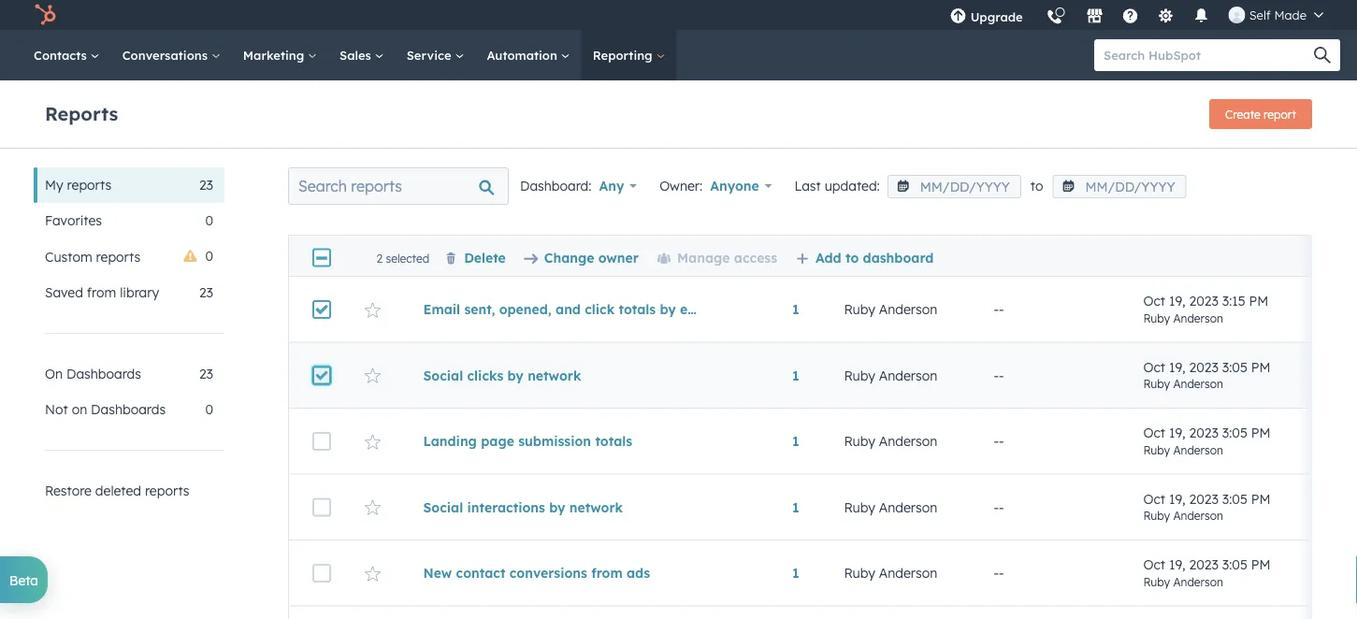 Task type: locate. For each thing, give the bounding box(es) containing it.
change owner
[[544, 249, 639, 266]]

4 2023 from the top
[[1190, 491, 1219, 507]]

2 oct 19, 2023 3:05 pm ruby anderson from the top
[[1144, 425, 1271, 457]]

oct 19, 2023 3:05 pm ruby anderson for new contact conversions from ads
[[1144, 557, 1271, 589]]

2 social from the top
[[423, 499, 463, 516]]

2 23 from the top
[[199, 284, 213, 301]]

23 for my reports
[[199, 177, 213, 193]]

0 vertical spatial 0
[[205, 212, 213, 229]]

2023 inside oct 19, 2023 3:15 pm ruby anderson
[[1190, 293, 1219, 309]]

-- for landing page submission totals
[[994, 433, 1005, 450]]

last updated:
[[795, 178, 880, 194]]

dashboards up not on dashboards
[[66, 366, 141, 382]]

0 vertical spatial reports
[[67, 177, 112, 193]]

reports for my reports
[[67, 177, 112, 193]]

reports up saved from library
[[96, 248, 141, 265]]

4 3:05 from the top
[[1223, 557, 1248, 573]]

4 -- from the top
[[994, 499, 1005, 516]]

calling icon image
[[1047, 9, 1064, 26]]

totals right click
[[619, 301, 656, 318]]

1 button for social interactions by network
[[792, 499, 800, 516]]

email sent, opened, and click totals by email send date button
[[423, 301, 785, 318]]

2 2023 from the top
[[1190, 359, 1219, 375]]

by for social clicks by network
[[508, 367, 524, 384]]

from down 'custom reports'
[[87, 284, 116, 301]]

0 vertical spatial 23
[[199, 177, 213, 193]]

library
[[120, 284, 159, 301]]

on
[[72, 401, 87, 418]]

interactions
[[467, 499, 545, 516]]

menu containing self made
[[939, 0, 1335, 37]]

4 1 from the top
[[792, 499, 800, 516]]

4 ruby anderson from the top
[[844, 499, 938, 516]]

3 0 from the top
[[205, 401, 213, 418]]

0 vertical spatial social
[[423, 367, 463, 384]]

to
[[1031, 178, 1044, 194], [846, 249, 859, 266]]

19,
[[1170, 293, 1186, 309], [1170, 359, 1186, 375], [1170, 425, 1186, 441], [1170, 491, 1186, 507], [1170, 557, 1186, 573]]

1 social from the top
[[423, 367, 463, 384]]

2 1 from the top
[[792, 367, 800, 384]]

anderson
[[879, 301, 938, 318], [1174, 311, 1224, 325], [879, 367, 938, 384], [1174, 377, 1224, 391], [879, 433, 938, 450], [1174, 443, 1224, 457], [879, 499, 938, 516], [1174, 509, 1224, 523], [879, 565, 938, 582], [1174, 575, 1224, 589]]

page
[[481, 433, 515, 450]]

email
[[680, 301, 717, 318]]

2 19, from the top
[[1170, 359, 1186, 375]]

3 1 from the top
[[792, 433, 800, 450]]

1 vertical spatial 0
[[205, 248, 213, 264]]

2 mm/dd/yyyy text field from the left
[[1053, 175, 1187, 198]]

1 vertical spatial reports
[[96, 248, 141, 265]]

search image
[[1315, 47, 1332, 64]]

reports
[[45, 102, 118, 125]]

by right clicks
[[508, 367, 524, 384]]

1 23 from the top
[[199, 177, 213, 193]]

1 -- from the top
[[994, 301, 1005, 318]]

2 horizontal spatial by
[[660, 301, 676, 318]]

upgrade image
[[950, 8, 967, 25]]

automation
[[487, 47, 561, 63]]

0 vertical spatial network
[[528, 367, 581, 384]]

hubspot image
[[34, 4, 56, 26]]

4 oct 19, 2023 3:05 pm ruby anderson from the top
[[1144, 557, 1271, 589]]

reports right my at top left
[[67, 177, 112, 193]]

1 horizontal spatial by
[[549, 499, 566, 516]]

new contact conversions from ads button
[[423, 565, 706, 582]]

MM/DD/YYYY text field
[[888, 175, 1022, 198], [1053, 175, 1187, 198]]

clicks
[[467, 367, 504, 384]]

2 oct from the top
[[1144, 359, 1166, 375]]

19, for landing page submission totals
[[1170, 425, 1186, 441]]

1 for social interactions by network
[[792, 499, 800, 516]]

0
[[205, 212, 213, 229], [205, 248, 213, 264], [205, 401, 213, 418]]

social clicks by network button
[[423, 367, 706, 384]]

manage access button
[[658, 249, 778, 266]]

4 oct from the top
[[1144, 491, 1166, 507]]

pm
[[1250, 293, 1269, 309], [1252, 359, 1271, 375], [1252, 425, 1271, 441], [1252, 491, 1271, 507], [1252, 557, 1271, 573]]

3:05 for landing page submission totals
[[1223, 425, 1248, 441]]

2 vertical spatial by
[[549, 499, 566, 516]]

3 oct 19, 2023 3:05 pm ruby anderson from the top
[[1144, 491, 1271, 523]]

5 oct from the top
[[1144, 557, 1166, 573]]

menu
[[939, 0, 1335, 37]]

reporting link
[[582, 30, 677, 80]]

network for social clicks by network
[[528, 367, 581, 384]]

landing page submission totals
[[423, 433, 633, 450]]

social
[[423, 367, 463, 384], [423, 499, 463, 516]]

1 2023 from the top
[[1190, 293, 1219, 309]]

0 for favorites
[[205, 212, 213, 229]]

1 vertical spatial network
[[570, 499, 623, 516]]

add to dashboard button
[[796, 249, 934, 266]]

conversations
[[122, 47, 211, 63]]

marketplaces button
[[1076, 0, 1115, 30]]

ruby anderson for social interactions by network
[[844, 499, 938, 516]]

0 horizontal spatial by
[[508, 367, 524, 384]]

1 horizontal spatial mm/dd/yyyy text field
[[1053, 175, 1187, 198]]

automation link
[[476, 30, 582, 80]]

owner:
[[660, 178, 703, 194]]

--
[[994, 301, 1005, 318], [994, 367, 1005, 384], [994, 433, 1005, 450], [994, 499, 1005, 516], [994, 565, 1005, 582]]

oct 19, 2023 3:05 pm ruby anderson for social interactions by network
[[1144, 491, 1271, 523]]

change owner button
[[525, 249, 639, 266]]

date
[[756, 301, 785, 318]]

1 vertical spatial from
[[592, 565, 623, 582]]

1 vertical spatial to
[[846, 249, 859, 266]]

favorites
[[45, 212, 102, 229]]

dashboards
[[66, 366, 141, 382], [91, 401, 166, 418]]

restore
[[45, 483, 92, 499]]

-
[[994, 301, 999, 318], [999, 301, 1005, 318], [994, 367, 999, 384], [999, 367, 1005, 384], [994, 433, 999, 450], [999, 433, 1005, 450], [994, 499, 999, 516], [999, 499, 1005, 516], [994, 565, 999, 582], [999, 565, 1005, 582]]

pm inside oct 19, 2023 3:15 pm ruby anderson
[[1250, 293, 1269, 309]]

network up 'submission' at the left bottom of the page
[[528, 367, 581, 384]]

dashboards right on
[[91, 401, 166, 418]]

2 0 from the top
[[205, 248, 213, 264]]

by left email
[[660, 301, 676, 318]]

1 mm/dd/yyyy text field from the left
[[888, 175, 1022, 198]]

4 19, from the top
[[1170, 491, 1186, 507]]

1 oct 19, 2023 3:05 pm ruby anderson from the top
[[1144, 359, 1271, 391]]

1 for landing page submission totals
[[792, 433, 800, 450]]

conversations link
[[111, 30, 232, 80]]

0 vertical spatial to
[[1031, 178, 1044, 194]]

social left clicks
[[423, 367, 463, 384]]

3 oct from the top
[[1144, 425, 1166, 441]]

by right interactions
[[549, 499, 566, 516]]

2023 for new contact conversions from ads
[[1190, 557, 1219, 573]]

5 -- from the top
[[994, 565, 1005, 582]]

settings image
[[1158, 8, 1175, 25]]

1 ruby anderson from the top
[[844, 301, 938, 318]]

2 vertical spatial reports
[[145, 483, 190, 499]]

19, for new contact conversions from ads
[[1170, 557, 1186, 573]]

3 -- from the top
[[994, 433, 1005, 450]]

3:05
[[1223, 359, 1248, 375], [1223, 425, 1248, 441], [1223, 491, 1248, 507], [1223, 557, 1248, 573]]

manage
[[677, 249, 730, 266]]

2 -- from the top
[[994, 367, 1005, 384]]

1 0 from the top
[[205, 212, 213, 229]]

0 vertical spatial by
[[660, 301, 676, 318]]

4 1 button from the top
[[792, 499, 800, 516]]

2023 for landing page submission totals
[[1190, 425, 1219, 441]]

5 2023 from the top
[[1190, 557, 1219, 573]]

add to dashboard
[[816, 249, 934, 266]]

contacts
[[34, 47, 90, 63]]

1 vertical spatial social
[[423, 499, 463, 516]]

1 1 button from the top
[[792, 301, 800, 318]]

by for social interactions by network
[[549, 499, 566, 516]]

3 19, from the top
[[1170, 425, 1186, 441]]

from left ads
[[592, 565, 623, 582]]

opened,
[[499, 301, 552, 318]]

pm for new contact conversions from ads
[[1252, 557, 1271, 573]]

3 2023 from the top
[[1190, 425, 1219, 441]]

reports right the deleted
[[145, 483, 190, 499]]

calling icon button
[[1039, 2, 1071, 29]]

custom reports
[[45, 248, 141, 265]]

1 vertical spatial 23
[[199, 284, 213, 301]]

2 vertical spatial 23
[[199, 366, 213, 382]]

5 19, from the top
[[1170, 557, 1186, 573]]

5 ruby anderson from the top
[[844, 565, 938, 582]]

search button
[[1305, 39, 1341, 71]]

ruby anderson image
[[1229, 7, 1246, 23]]

manage access
[[677, 249, 778, 266]]

anyone
[[710, 178, 760, 194]]

network up new contact conversions from ads button
[[570, 499, 623, 516]]

settings link
[[1147, 0, 1186, 30]]

5 1 button from the top
[[792, 565, 800, 582]]

1 1 from the top
[[792, 301, 800, 318]]

2 selected
[[377, 251, 430, 265]]

by
[[660, 301, 676, 318], [508, 367, 524, 384], [549, 499, 566, 516]]

reports for custom reports
[[96, 248, 141, 265]]

reports
[[67, 177, 112, 193], [96, 248, 141, 265], [145, 483, 190, 499]]

sales link
[[328, 30, 395, 80]]

0 horizontal spatial from
[[87, 284, 116, 301]]

3 23 from the top
[[199, 366, 213, 382]]

from
[[87, 284, 116, 301], [592, 565, 623, 582]]

marketplaces image
[[1087, 8, 1104, 25]]

1 oct from the top
[[1144, 293, 1166, 309]]

totals right 'submission' at the left bottom of the page
[[595, 433, 633, 450]]

1
[[792, 301, 800, 318], [792, 367, 800, 384], [792, 433, 800, 450], [792, 499, 800, 516], [792, 565, 800, 582]]

3:15
[[1223, 293, 1246, 309]]

social left interactions
[[423, 499, 463, 516]]

1 for new contact conversions from ads
[[792, 565, 800, 582]]

any button
[[599, 173, 637, 199]]

contacts link
[[22, 30, 111, 80]]

0 vertical spatial totals
[[619, 301, 656, 318]]

0 horizontal spatial mm/dd/yyyy text field
[[888, 175, 1022, 198]]

create
[[1226, 107, 1261, 121]]

19, inside oct 19, 2023 3:15 pm ruby anderson
[[1170, 293, 1186, 309]]

3 ruby anderson from the top
[[844, 433, 938, 450]]

1 19, from the top
[[1170, 293, 1186, 309]]

1 vertical spatial totals
[[595, 433, 633, 450]]

email
[[423, 301, 460, 318]]

self
[[1250, 7, 1271, 22]]

5 1 from the top
[[792, 565, 800, 582]]

beta
[[9, 572, 38, 588]]

3 3:05 from the top
[[1223, 491, 1248, 507]]

oct 19, 2023 3:05 pm ruby anderson for landing page submission totals
[[1144, 425, 1271, 457]]

0 vertical spatial dashboards
[[66, 366, 141, 382]]

2 vertical spatial 0
[[205, 401, 213, 418]]

ruby anderson for new contact conversions from ads
[[844, 565, 938, 582]]

2 3:05 from the top
[[1223, 425, 1248, 441]]

Search reports search field
[[288, 167, 509, 205]]

1 vertical spatial by
[[508, 367, 524, 384]]

self made button
[[1218, 0, 1335, 30]]

totals
[[619, 301, 656, 318], [595, 433, 633, 450]]

oct for social interactions by network
[[1144, 491, 1166, 507]]

social for social interactions by network
[[423, 499, 463, 516]]

oct for landing page submission totals
[[1144, 425, 1166, 441]]

3 1 button from the top
[[792, 433, 800, 450]]



Task type: describe. For each thing, give the bounding box(es) containing it.
not on dashboards
[[45, 401, 166, 418]]

oct for new contact conversions from ads
[[1144, 557, 1166, 573]]

2 1 button from the top
[[792, 367, 800, 384]]

1 3:05 from the top
[[1223, 359, 1248, 375]]

access
[[734, 249, 778, 266]]

marketing link
[[232, 30, 328, 80]]

updated:
[[825, 178, 880, 194]]

1 button for new contact conversions from ads
[[792, 565, 800, 582]]

click
[[585, 301, 615, 318]]

oct 19, 2023 3:15 pm ruby anderson
[[1144, 293, 1269, 325]]

dashboard:
[[520, 178, 592, 194]]

add
[[816, 249, 842, 266]]

reporting
[[593, 47, 656, 63]]

new
[[423, 565, 452, 582]]

saved
[[45, 284, 83, 301]]

selected
[[386, 251, 430, 265]]

anderson inside oct 19, 2023 3:15 pm ruby anderson
[[1174, 311, 1224, 325]]

sales
[[340, 47, 375, 63]]

and
[[556, 301, 581, 318]]

deleted
[[95, 483, 141, 499]]

my
[[45, 177, 63, 193]]

-- for new contact conversions from ads
[[994, 565, 1005, 582]]

help image
[[1123, 8, 1139, 25]]

owner
[[599, 249, 639, 266]]

create report link
[[1210, 99, 1313, 129]]

conversions
[[510, 565, 588, 582]]

0 for not on dashboards
[[205, 401, 213, 418]]

ads
[[627, 565, 650, 582]]

3:05 for new contact conversions from ads
[[1223, 557, 1248, 573]]

1 horizontal spatial from
[[592, 565, 623, 582]]

network for social interactions by network
[[570, 499, 623, 516]]

1 horizontal spatial to
[[1031, 178, 1044, 194]]

restore deleted reports button
[[34, 473, 225, 509]]

new contact conversions from ads
[[423, 565, 650, 582]]

social clicks by network
[[423, 367, 581, 384]]

0 horizontal spatial to
[[846, 249, 859, 266]]

ruby inside oct 19, 2023 3:15 pm ruby anderson
[[1144, 311, 1171, 325]]

1 button for email sent, opened, and click totals by email send date
[[792, 301, 800, 318]]

23 for saved from library
[[199, 284, 213, 301]]

23 for on dashboards
[[199, 366, 213, 382]]

1 button for landing page submission totals
[[792, 433, 800, 450]]

0 vertical spatial from
[[87, 284, 116, 301]]

sent,
[[464, 301, 495, 318]]

3:05 for social interactions by network
[[1223, 491, 1248, 507]]

Search HubSpot search field
[[1095, 39, 1324, 71]]

contact
[[456, 565, 506, 582]]

notifications image
[[1194, 8, 1211, 25]]

-- for social interactions by network
[[994, 499, 1005, 516]]

hubspot link
[[22, 4, 70, 26]]

not
[[45, 401, 68, 418]]

self made
[[1250, 7, 1307, 22]]

send
[[721, 301, 752, 318]]

ruby anderson for email sent, opened, and click totals by email send date
[[844, 301, 938, 318]]

delete button
[[445, 249, 506, 266]]

help button
[[1115, 0, 1147, 30]]

service link
[[395, 30, 476, 80]]

beta button
[[0, 557, 48, 604]]

social for social clicks by network
[[423, 367, 463, 384]]

create report
[[1226, 107, 1297, 121]]

submission
[[519, 433, 591, 450]]

dashboard
[[863, 249, 934, 266]]

custom
[[45, 248, 92, 265]]

social interactions by network button
[[423, 499, 706, 516]]

saved from library
[[45, 284, 159, 301]]

email sent, opened, and click totals by email send date 1
[[423, 301, 800, 318]]

landing page submission totals button
[[423, 433, 706, 450]]

reports banner
[[45, 94, 1313, 129]]

2 ruby anderson from the top
[[844, 367, 938, 384]]

on
[[45, 366, 63, 382]]

landing
[[423, 433, 477, 450]]

marketing
[[243, 47, 308, 63]]

oct inside oct 19, 2023 3:15 pm ruby anderson
[[1144, 293, 1166, 309]]

notifications button
[[1186, 0, 1218, 30]]

change
[[544, 249, 595, 266]]

2
[[377, 251, 383, 265]]

social interactions by network
[[423, 499, 623, 516]]

my reports
[[45, 177, 112, 193]]

any
[[599, 178, 624, 194]]

ruby anderson for landing page submission totals
[[844, 433, 938, 450]]

2023 for social interactions by network
[[1190, 491, 1219, 507]]

19, for social interactions by network
[[1170, 491, 1186, 507]]

last
[[795, 178, 821, 194]]

delete
[[464, 249, 506, 266]]

pm for landing page submission totals
[[1252, 425, 1271, 441]]

report
[[1264, 107, 1297, 121]]

restore deleted reports
[[45, 483, 190, 499]]

1 vertical spatial dashboards
[[91, 401, 166, 418]]

made
[[1275, 7, 1307, 22]]

service
[[407, 47, 455, 63]]

anyone button
[[710, 173, 772, 199]]

on dashboards
[[45, 366, 141, 382]]

reports inside button
[[145, 483, 190, 499]]

pm for social interactions by network
[[1252, 491, 1271, 507]]



Task type: vqa. For each thing, say whether or not it's contained in the screenshot.
the leftmost show
no



